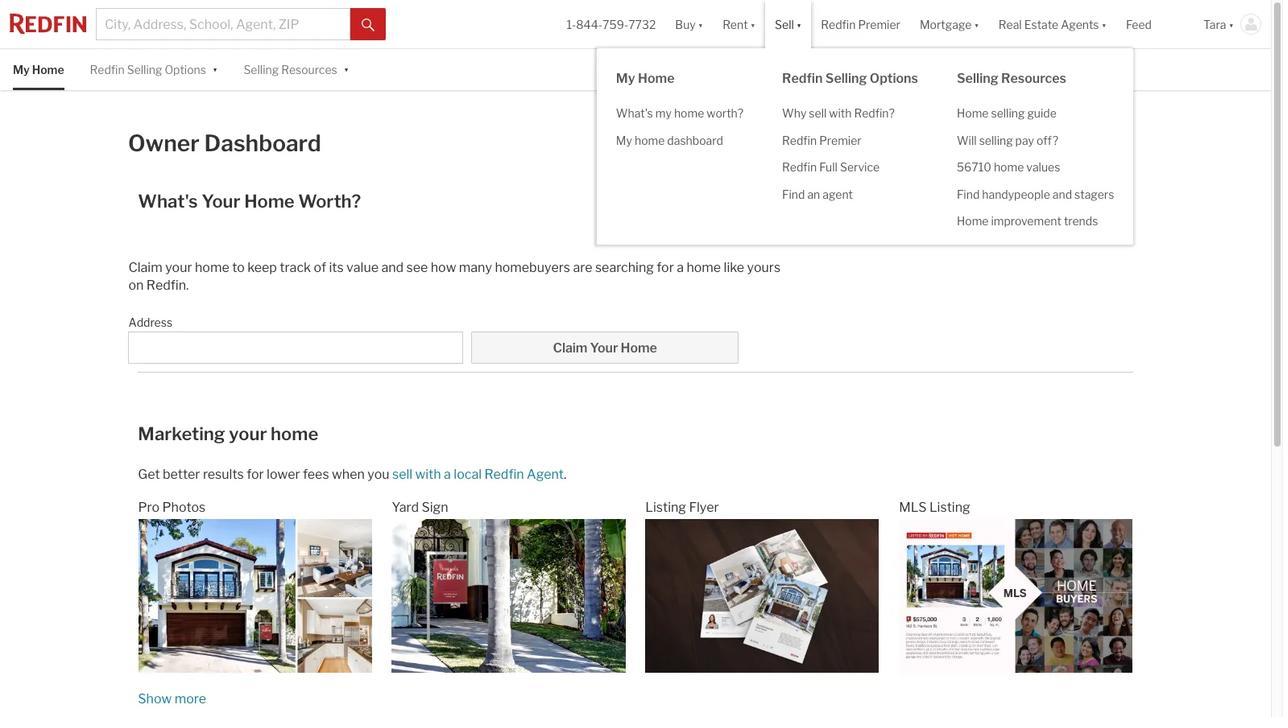 Task type: describe. For each thing, give the bounding box(es) containing it.
selling resources ▾
[[244, 62, 349, 77]]

options for redfin selling options
[[870, 71, 918, 86]]

show more link
[[138, 692, 206, 708]]

stagers
[[1074, 187, 1114, 201]]

▾ right sell in the top right of the page
[[796, 17, 802, 31]]

more
[[175, 692, 206, 708]]

what's my home worth? link
[[597, 100, 763, 127]]

your for claim
[[165, 260, 192, 276]]

56710
[[957, 160, 991, 174]]

home improvement trends link
[[937, 208, 1133, 235]]

value
[[346, 260, 379, 276]]

my
[[655, 106, 672, 120]]

sell
[[775, 17, 794, 31]]

redfin premier for redfin premier "button"
[[821, 17, 900, 31]]

real
[[999, 17, 1022, 31]]

feed button
[[1116, 0, 1194, 48]]

see
[[406, 260, 428, 276]]

rent ▾ button
[[713, 0, 765, 48]]

home inside my home dashboard link
[[635, 133, 665, 147]]

home up lower
[[271, 424, 318, 445]]

values
[[1026, 160, 1060, 174]]

1-844-759-7732
[[567, 17, 656, 31]]

results
[[203, 467, 244, 483]]

with inside the why sell with redfin? link
[[829, 106, 852, 120]]

dashboard
[[667, 133, 723, 147]]

1 listing from the left
[[645, 500, 686, 516]]

tara ▾
[[1203, 17, 1234, 31]]

▾ right buy at the right of page
[[698, 17, 703, 31]]

my home dashboard
[[616, 133, 723, 147]]

to
[[232, 260, 245, 276]]

my home dashboard link
[[597, 127, 763, 154]]

local mls listing image
[[899, 520, 1133, 674]]

buy
[[675, 17, 696, 31]]

show more
[[138, 692, 206, 708]]

mortgage ▾
[[920, 17, 979, 31]]

1 vertical spatial for
[[247, 467, 264, 483]]

.
[[564, 467, 567, 483]]

local redfin agent
[[454, 467, 564, 483]]

will selling pay off? link
[[937, 127, 1133, 154]]

redfin?
[[854, 106, 895, 120]]

will selling pay off?
[[957, 133, 1058, 147]]

home selling guide link
[[937, 100, 1133, 127]]

▾ inside redfin selling options ▾
[[213, 62, 218, 75]]

▾ right tara
[[1229, 17, 1234, 31]]

sell inside dialog
[[809, 106, 827, 120]]

why sell with redfin?
[[782, 106, 895, 120]]

find for selling resources
[[957, 187, 980, 201]]

marketing your home
[[138, 424, 318, 445]]

address
[[128, 316, 172, 330]]

0 horizontal spatial with
[[415, 467, 441, 483]]

56710 home values link
[[937, 154, 1133, 181]]

redfin inside redfin selling options ▾
[[90, 63, 125, 77]]

for inside claim your home to keep track of its value and see how many homebuyers are searching for a home like yours on redfin.
[[657, 260, 674, 276]]

mortgage ▾ button
[[920, 0, 979, 48]]

fees
[[303, 467, 329, 483]]

sign
[[422, 500, 448, 516]]

redfin yard sign image
[[392, 520, 625, 674]]

track
[[280, 260, 311, 276]]

premier for redfin premier "button"
[[858, 17, 900, 31]]

why
[[782, 106, 806, 120]]

1-844-759-7732 link
[[567, 17, 656, 31]]

selling resources link
[[244, 49, 337, 90]]

pro
[[138, 500, 160, 516]]

free professional listing photos image
[[138, 520, 372, 674]]

my for my home link
[[13, 63, 30, 77]]

your for what's
[[201, 191, 240, 212]]

759-
[[603, 17, 628, 31]]

lower
[[267, 467, 300, 483]]

will
[[957, 133, 977, 147]]

homebuyers
[[495, 260, 570, 276]]

7732
[[628, 17, 656, 31]]

home left like
[[687, 260, 721, 276]]

home inside button
[[621, 341, 657, 356]]

selling for home
[[991, 106, 1025, 120]]

flyer
[[689, 500, 719, 516]]

handypeople
[[982, 187, 1050, 201]]

claim your home button
[[471, 332, 739, 364]]

agent
[[823, 187, 853, 201]]

claim for claim your home to keep track of its value and see how many homebuyers are searching for a home like yours on redfin.
[[128, 260, 162, 276]]

selling inside redfin selling options ▾
[[127, 63, 162, 77]]

my for my home dashboard link
[[616, 133, 632, 147]]

of
[[314, 260, 326, 276]]

agents
[[1061, 17, 1099, 31]]

you
[[367, 467, 389, 483]]

redfin premier button
[[811, 0, 910, 48]]

listing flyer
[[645, 500, 719, 516]]

1-
[[567, 17, 576, 31]]

rent ▾
[[723, 17, 756, 31]]

redfin selling options link
[[90, 49, 206, 90]]

844-
[[576, 17, 603, 31]]

many
[[459, 260, 492, 276]]

claim your home
[[553, 341, 657, 356]]

buy ▾ button
[[666, 0, 713, 48]]

find an agent link
[[763, 181, 937, 208]]

buy ▾
[[675, 17, 703, 31]]

resources for selling resources ▾
[[281, 63, 337, 77]]

selling up home selling guide
[[957, 71, 998, 86]]

what's my home worth?
[[616, 106, 743, 120]]

mortgage
[[920, 17, 972, 31]]

City, Address, School, Agent, ZIP search field
[[96, 8, 350, 40]]



Task type: locate. For each thing, give the bounding box(es) containing it.
selling for will
[[979, 133, 1013, 147]]

redfin.
[[146, 278, 189, 293]]

your inside button
[[590, 341, 618, 356]]

real estate agents ▾
[[999, 17, 1107, 31]]

your up results
[[229, 424, 267, 445]]

claim your home to keep track of its value and see how many homebuyers are searching for a home like yours on redfin.
[[128, 260, 781, 293]]

1 horizontal spatial my home
[[616, 71, 675, 86]]

1 vertical spatial claim
[[553, 341, 587, 356]]

redfin right sell ▾ dropdown button
[[821, 17, 856, 31]]

for left lower
[[247, 467, 264, 483]]

home improvement trends
[[957, 214, 1098, 228]]

claim for claim your home
[[553, 341, 587, 356]]

worth?
[[707, 106, 743, 120]]

redfin up 'why'
[[782, 71, 823, 86]]

0 horizontal spatial resources
[[281, 63, 337, 77]]

0 horizontal spatial sell
[[392, 467, 412, 483]]

0 horizontal spatial find
[[782, 187, 805, 201]]

a
[[677, 260, 684, 276], [444, 467, 451, 483]]

what's
[[616, 106, 653, 120], [138, 191, 198, 212]]

0 vertical spatial for
[[657, 260, 674, 276]]

1 horizontal spatial resources
[[1001, 71, 1066, 86]]

1 horizontal spatial a
[[677, 260, 684, 276]]

redfin for the redfin full service link
[[782, 160, 817, 174]]

on
[[128, 278, 144, 293]]

options
[[165, 63, 206, 77], [870, 71, 918, 86]]

are
[[573, 260, 592, 276]]

listing right mls
[[929, 500, 970, 516]]

options down city, address, school, agent, zip 'search box'
[[165, 63, 206, 77]]

your up redfin.
[[165, 260, 192, 276]]

0 horizontal spatial your
[[165, 260, 192, 276]]

▾ down city, address, school, agent, zip 'search box'
[[213, 62, 218, 75]]

an
[[807, 187, 820, 201]]

like
[[724, 260, 744, 276]]

redfin down 'why'
[[782, 133, 817, 147]]

0 vertical spatial your
[[201, 191, 240, 212]]

improvement
[[991, 214, 1061, 228]]

redfin right my home link
[[90, 63, 125, 77]]

1 vertical spatial what's
[[138, 191, 198, 212]]

dialog
[[597, 48, 1133, 244]]

your for claim
[[590, 341, 618, 356]]

options inside redfin selling options ▾
[[165, 63, 206, 77]]

1 horizontal spatial with
[[829, 106, 852, 120]]

1 vertical spatial premier
[[819, 133, 862, 147]]

with
[[829, 106, 852, 120], [415, 467, 441, 483]]

0 horizontal spatial for
[[247, 467, 264, 483]]

guide
[[1027, 106, 1057, 120]]

with up redfin premier link
[[829, 106, 852, 120]]

sell ▾ button
[[775, 0, 802, 48]]

your for marketing
[[229, 424, 267, 445]]

1 horizontal spatial your
[[229, 424, 267, 445]]

1 horizontal spatial sell
[[809, 106, 827, 120]]

find left an
[[782, 187, 805, 201]]

home inside 56710 home values link
[[994, 160, 1024, 174]]

what's down 'owner'
[[138, 191, 198, 212]]

1 horizontal spatial your
[[590, 341, 618, 356]]

redfin inside the redfin full service link
[[782, 160, 817, 174]]

▾ right the agents
[[1101, 17, 1107, 31]]

find for redfin selling options
[[782, 187, 805, 201]]

how
[[431, 260, 456, 276]]

full
[[819, 160, 838, 174]]

0 horizontal spatial a
[[444, 467, 451, 483]]

redfin selling options
[[782, 71, 918, 86]]

redfin premier link
[[763, 127, 937, 154]]

get better results for lower fees when you sell with a local redfin agent .
[[138, 467, 567, 483]]

redfin premier inside dialog
[[782, 133, 862, 147]]

sell right 'why'
[[809, 106, 827, 120]]

home inside 'link'
[[957, 214, 989, 228]]

and inside claim your home to keep track of its value and see how many homebuyers are searching for a home like yours on redfin.
[[381, 260, 404, 276]]

photos
[[162, 500, 206, 516]]

show
[[138, 692, 172, 708]]

feed
[[1126, 17, 1152, 31]]

and left "stagers"
[[1053, 187, 1072, 201]]

0 vertical spatial what's
[[616, 106, 653, 120]]

▾
[[698, 17, 703, 31], [750, 17, 756, 31], [796, 17, 802, 31], [974, 17, 979, 31], [1101, 17, 1107, 31], [1229, 17, 1234, 31], [213, 62, 218, 75], [344, 62, 349, 75]]

what's your home worth?
[[138, 191, 361, 212]]

selling up will selling pay off?
[[991, 106, 1025, 120]]

get
[[138, 467, 160, 483]]

yours
[[747, 260, 781, 276]]

0 vertical spatial your
[[165, 260, 192, 276]]

sell
[[809, 106, 827, 120], [392, 467, 412, 483]]

1 vertical spatial sell
[[392, 467, 412, 483]]

1 vertical spatial with
[[415, 467, 441, 483]]

selling resources
[[957, 71, 1066, 86]]

claim
[[128, 260, 162, 276], [553, 341, 587, 356]]

what's inside dialog
[[616, 106, 653, 120]]

1 horizontal spatial find
[[957, 187, 980, 201]]

1 horizontal spatial options
[[870, 71, 918, 86]]

with up sign
[[415, 467, 441, 483]]

0 vertical spatial with
[[829, 106, 852, 120]]

redfin left full
[[782, 160, 817, 174]]

home inside what's my home worth? link
[[674, 106, 704, 120]]

find down 56710
[[957, 187, 980, 201]]

options inside dialog
[[870, 71, 918, 86]]

redfin premier inside "button"
[[821, 17, 900, 31]]

find handypeople and stagers
[[957, 187, 1114, 201]]

selling up 'owner'
[[127, 63, 162, 77]]

0 vertical spatial premier
[[858, 17, 900, 31]]

redfin
[[821, 17, 856, 31], [90, 63, 125, 77], [782, 71, 823, 86], [782, 133, 817, 147], [782, 160, 817, 174]]

selling
[[991, 106, 1025, 120], [979, 133, 1013, 147]]

premier down why sell with redfin?
[[819, 133, 862, 147]]

rent
[[723, 17, 748, 31]]

home down will selling pay off?
[[994, 160, 1024, 174]]

0 vertical spatial claim
[[128, 260, 162, 276]]

1 vertical spatial a
[[444, 467, 451, 483]]

home
[[674, 106, 704, 120], [635, 133, 665, 147], [994, 160, 1024, 174], [195, 260, 229, 276], [687, 260, 721, 276], [271, 424, 318, 445]]

listing left flyer on the bottom right of the page
[[645, 500, 686, 516]]

redfin inside redfin premier link
[[782, 133, 817, 147]]

resources
[[281, 63, 337, 77], [1001, 71, 1066, 86]]

1 vertical spatial and
[[381, 260, 404, 276]]

0 horizontal spatial what's
[[138, 191, 198, 212]]

worth?
[[298, 191, 361, 212]]

rent ▾ button
[[723, 0, 756, 48]]

home left "to"
[[195, 260, 229, 276]]

selling down city, address, school, agent, zip 'search box'
[[244, 63, 279, 77]]

0 vertical spatial and
[[1053, 187, 1072, 201]]

1 find from the left
[[782, 187, 805, 201]]

professional listing flyer image
[[645, 520, 879, 674]]

None search field
[[128, 332, 463, 364]]

home selling guide
[[957, 106, 1057, 120]]

0 horizontal spatial and
[[381, 260, 404, 276]]

▾ right rent
[[750, 17, 756, 31]]

▾ inside selling resources ▾
[[344, 62, 349, 75]]

why sell with redfin? link
[[763, 100, 937, 127]]

home right my
[[674, 106, 704, 120]]

▾ right mortgage
[[974, 17, 979, 31]]

resources inside selling resources ▾
[[281, 63, 337, 77]]

owner dashboard
[[128, 130, 321, 157]]

redfin premier up redfin selling options
[[821, 17, 900, 31]]

searching
[[595, 260, 654, 276]]

0 horizontal spatial listing
[[645, 500, 686, 516]]

redfin premier
[[821, 17, 900, 31], [782, 133, 862, 147]]

submit search image
[[362, 18, 375, 31]]

and inside dialog
[[1053, 187, 1072, 201]]

find an agent
[[782, 187, 853, 201]]

sell ▾
[[775, 17, 802, 31]]

home
[[32, 63, 64, 77], [638, 71, 675, 86], [957, 106, 989, 120], [244, 191, 295, 212], [957, 214, 989, 228], [621, 341, 657, 356]]

1 horizontal spatial and
[[1053, 187, 1072, 201]]

premier up redfin selling options
[[858, 17, 900, 31]]

my home
[[13, 63, 64, 77], [616, 71, 675, 86]]

selling left pay
[[979, 133, 1013, 147]]

for
[[657, 260, 674, 276], [247, 467, 264, 483]]

0 horizontal spatial your
[[201, 191, 240, 212]]

marketing
[[138, 424, 225, 445]]

mls
[[899, 500, 927, 516]]

0 horizontal spatial my home
[[13, 63, 64, 77]]

trends
[[1064, 214, 1098, 228]]

keep
[[247, 260, 277, 276]]

premier inside "button"
[[858, 17, 900, 31]]

premier for redfin premier link
[[819, 133, 862, 147]]

0 vertical spatial sell
[[809, 106, 827, 120]]

home down my
[[635, 133, 665, 147]]

redfin premier for redfin premier link
[[782, 133, 862, 147]]

its
[[329, 260, 344, 276]]

redfin premier up full
[[782, 133, 862, 147]]

find
[[782, 187, 805, 201], [957, 187, 980, 201]]

1 vertical spatial selling
[[979, 133, 1013, 147]]

2 find from the left
[[957, 187, 980, 201]]

estate
[[1024, 17, 1058, 31]]

redfin inside redfin premier "button"
[[821, 17, 856, 31]]

what's for what's my home worth?
[[616, 106, 653, 120]]

0 horizontal spatial options
[[165, 63, 206, 77]]

yard sign
[[392, 500, 448, 516]]

1 horizontal spatial listing
[[929, 500, 970, 516]]

2 listing from the left
[[929, 500, 970, 516]]

sell right you
[[392, 467, 412, 483]]

claim inside claim your home to keep track of its value and see how many homebuyers are searching for a home like yours on redfin.
[[128, 260, 162, 276]]

dialog containing my home
[[597, 48, 1133, 244]]

1 horizontal spatial what's
[[616, 106, 653, 120]]

1 horizontal spatial for
[[657, 260, 674, 276]]

1 vertical spatial your
[[590, 341, 618, 356]]

56710 home values
[[957, 160, 1060, 174]]

what's left my
[[616, 106, 653, 120]]

your inside claim your home to keep track of its value and see how many homebuyers are searching for a home like yours on redfin.
[[165, 260, 192, 276]]

my
[[13, 63, 30, 77], [616, 71, 635, 86], [616, 133, 632, 147]]

0 vertical spatial redfin premier
[[821, 17, 900, 31]]

find handypeople and stagers link
[[937, 181, 1133, 208]]

selling
[[127, 63, 162, 77], [244, 63, 279, 77], [825, 71, 867, 86], [957, 71, 998, 86]]

a inside claim your home to keep track of its value and see how many homebuyers are searching for a home like yours on redfin.
[[677, 260, 684, 276]]

resources inside dialog
[[1001, 71, 1066, 86]]

for right searching on the top
[[657, 260, 674, 276]]

options up redfin?
[[870, 71, 918, 86]]

0 vertical spatial a
[[677, 260, 684, 276]]

redfin selling options ▾
[[90, 62, 218, 77]]

1 horizontal spatial claim
[[553, 341, 587, 356]]

off?
[[1037, 133, 1058, 147]]

1 vertical spatial redfin premier
[[782, 133, 862, 147]]

▾ right selling resources link
[[344, 62, 349, 75]]

sell with a local redfin agent link
[[392, 467, 564, 483]]

and left see at the left of the page
[[381, 260, 404, 276]]

owner
[[128, 130, 200, 157]]

resources for selling resources
[[1001, 71, 1066, 86]]

what's for what's your home worth?
[[138, 191, 198, 212]]

claim inside the claim your home button
[[553, 341, 587, 356]]

options for redfin selling options ▾
[[165, 63, 206, 77]]

redfin full service
[[782, 160, 880, 174]]

a up sign
[[444, 467, 451, 483]]

1 vertical spatial your
[[229, 424, 267, 445]]

a left like
[[677, 260, 684, 276]]

selling inside selling resources ▾
[[244, 63, 279, 77]]

0 horizontal spatial claim
[[128, 260, 162, 276]]

0 vertical spatial selling
[[991, 106, 1025, 120]]

pay
[[1015, 133, 1034, 147]]

redfin for redfin premier link
[[782, 133, 817, 147]]

yard
[[392, 500, 419, 516]]

redfin for redfin premier "button"
[[821, 17, 856, 31]]

selling up the why sell with redfin? link
[[825, 71, 867, 86]]



Task type: vqa. For each thing, say whether or not it's contained in the screenshot.
for
yes



